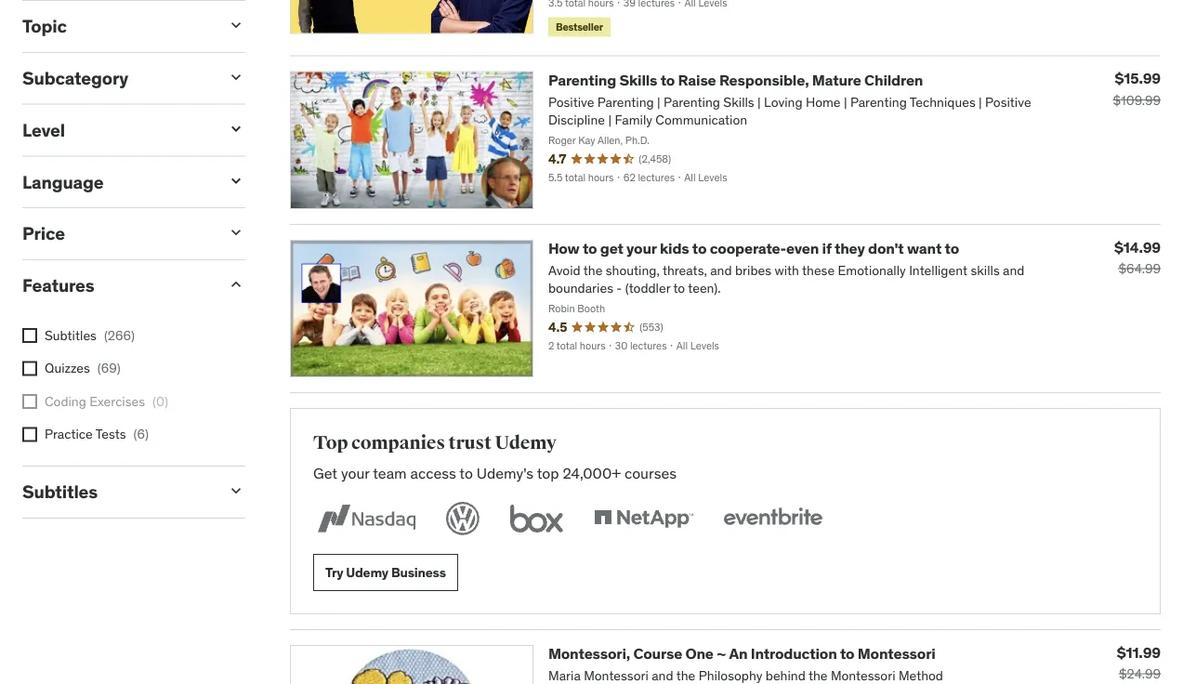 Task type: locate. For each thing, give the bounding box(es) containing it.
0 vertical spatial xsmall image
[[22, 329, 37, 344]]

features button
[[22, 275, 212, 297]]

trust
[[449, 433, 492, 455]]

introduction
[[751, 645, 838, 664]]

small image for level
[[227, 120, 246, 139]]

4 small image from the top
[[227, 172, 246, 191]]

tests
[[95, 427, 126, 443]]

course
[[634, 645, 683, 664]]

subcategory
[[22, 67, 128, 90]]

small image for topic
[[227, 16, 246, 35]]

xsmall image left quizzes
[[22, 362, 37, 377]]

practice
[[45, 427, 93, 443]]

quizzes (69)
[[45, 360, 121, 377]]

2 xsmall image from the top
[[22, 395, 37, 410]]

level
[[22, 119, 65, 142]]

small image for subtitles
[[227, 482, 246, 501]]

companies
[[352, 433, 445, 455]]

udemy up udemy's
[[495, 433, 557, 455]]

subcategory button
[[22, 67, 212, 90]]

subtitles
[[45, 327, 97, 344], [22, 482, 98, 504]]

montessori,
[[549, 645, 631, 664]]

1 small image from the top
[[227, 224, 246, 243]]

udemy right try
[[346, 565, 389, 582]]

try udemy business
[[326, 565, 446, 582]]

volkswagen image
[[443, 499, 484, 540]]

$11.99 $24.99
[[1118, 644, 1162, 683]]

1 xsmall image from the top
[[22, 329, 37, 344]]

0 vertical spatial small image
[[227, 224, 246, 243]]

montessori
[[858, 645, 936, 664]]

(266)
[[104, 327, 135, 344]]

1 vertical spatial subtitles
[[22, 482, 98, 504]]

to right want
[[945, 239, 960, 258]]

coding exercises (0)
[[45, 393, 168, 410]]

subtitles for subtitles
[[22, 482, 98, 504]]

subtitles for subtitles (266)
[[45, 327, 97, 344]]

your inside top companies trust udemy get your team access to udemy's top 24,000+ courses
[[341, 464, 370, 483]]

they
[[835, 239, 866, 258]]

2 xsmall image from the top
[[22, 428, 37, 443]]

business
[[392, 565, 446, 582]]

xsmall image down features
[[22, 329, 37, 344]]

practice tests (6)
[[45, 427, 149, 443]]

1 xsmall image from the top
[[22, 362, 37, 377]]

montessori, course one ~ an introduction to montessori
[[549, 645, 936, 664]]

price button
[[22, 223, 212, 245]]

2 small image from the top
[[227, 68, 246, 87]]

xsmall image
[[22, 362, 37, 377], [22, 428, 37, 443]]

0 vertical spatial udemy
[[495, 433, 557, 455]]

your
[[627, 239, 657, 258], [341, 464, 370, 483]]

1 vertical spatial xsmall image
[[22, 428, 37, 443]]

language button
[[22, 171, 212, 193]]

1 vertical spatial udemy
[[346, 565, 389, 582]]

box image
[[506, 499, 568, 540]]

1 vertical spatial your
[[341, 464, 370, 483]]

$15.99 $109.99
[[1114, 69, 1162, 109]]

try
[[326, 565, 344, 582]]

mature
[[813, 71, 862, 90]]

small image
[[227, 224, 246, 243], [227, 276, 246, 294]]

small image
[[227, 16, 246, 35], [227, 68, 246, 87], [227, 120, 246, 139], [227, 172, 246, 191], [227, 482, 246, 501]]

to right skills
[[661, 71, 675, 90]]

an
[[730, 645, 748, 664]]

how
[[549, 239, 580, 258]]

price
[[22, 223, 65, 245]]

0 horizontal spatial your
[[341, 464, 370, 483]]

to left montessori
[[841, 645, 855, 664]]

courses
[[625, 464, 677, 483]]

1 vertical spatial xsmall image
[[22, 395, 37, 410]]

subtitles up quizzes
[[45, 327, 97, 344]]

2 small image from the top
[[227, 276, 246, 294]]

top
[[537, 464, 559, 483]]

if
[[823, 239, 832, 258]]

parenting
[[549, 71, 617, 90]]

eventbrite image
[[720, 499, 827, 540]]

get
[[313, 464, 338, 483]]

xsmall image
[[22, 329, 37, 344], [22, 395, 37, 410]]

$11.99
[[1118, 644, 1162, 663]]

1 vertical spatial small image
[[227, 276, 246, 294]]

5 small image from the top
[[227, 482, 246, 501]]

cooperate-
[[710, 239, 787, 258]]

subtitles down practice
[[22, 482, 98, 504]]

udemy
[[495, 433, 557, 455], [346, 565, 389, 582]]

xsmall image for subtitles
[[22, 329, 37, 344]]

xsmall image left coding
[[22, 395, 37, 410]]

3 small image from the top
[[227, 120, 246, 139]]

$14.99
[[1115, 238, 1162, 257]]

netapp image
[[591, 499, 698, 540]]

0 horizontal spatial udemy
[[346, 565, 389, 582]]

level button
[[22, 119, 212, 142]]

to
[[661, 71, 675, 90], [583, 239, 598, 258], [693, 239, 707, 258], [945, 239, 960, 258], [460, 464, 473, 483], [841, 645, 855, 664]]

features
[[22, 275, 94, 297]]

1 small image from the top
[[227, 16, 246, 35]]

xsmall image left practice
[[22, 428, 37, 443]]

0 vertical spatial subtitles
[[45, 327, 97, 344]]

0 vertical spatial xsmall image
[[22, 362, 37, 377]]

one
[[686, 645, 714, 664]]

1 horizontal spatial udemy
[[495, 433, 557, 455]]

topic button
[[22, 15, 212, 38]]

0 vertical spatial your
[[627, 239, 657, 258]]

parenting skills to raise responsible, mature children link
[[549, 71, 924, 90]]

to down trust
[[460, 464, 473, 483]]

small image for language
[[227, 172, 246, 191]]



Task type: describe. For each thing, give the bounding box(es) containing it.
xsmall image for coding
[[22, 395, 37, 410]]

xsmall image for practice
[[22, 428, 37, 443]]

even
[[787, 239, 820, 258]]

to left get
[[583, 239, 598, 258]]

coding
[[45, 393, 86, 410]]

skills
[[620, 71, 658, 90]]

want
[[908, 239, 942, 258]]

~
[[717, 645, 727, 664]]

small image for price
[[227, 224, 246, 243]]

try udemy business link
[[313, 555, 458, 592]]

kids
[[660, 239, 690, 258]]

subtitles (266)
[[45, 327, 135, 344]]

team
[[373, 464, 407, 483]]

small image for subcategory
[[227, 68, 246, 87]]

1 horizontal spatial your
[[627, 239, 657, 258]]

how to get your kids to cooperate-even if they don't want to link
[[549, 239, 960, 258]]

$64.99
[[1119, 261, 1162, 278]]

responsible,
[[720, 71, 810, 90]]

xsmall image for quizzes
[[22, 362, 37, 377]]

$109.99
[[1114, 92, 1162, 109]]

(69)
[[98, 360, 121, 377]]

get
[[601, 239, 624, 258]]

raise
[[679, 71, 717, 90]]

top companies trust udemy get your team access to udemy's top 24,000+ courses
[[313, 433, 677, 483]]

nasdaq image
[[313, 499, 420, 540]]

quizzes
[[45, 360, 90, 377]]

exercises
[[90, 393, 145, 410]]

(0)
[[153, 393, 168, 410]]

language
[[22, 171, 104, 193]]

top
[[313, 433, 348, 455]]

children
[[865, 71, 924, 90]]

24,000+
[[563, 464, 621, 483]]

to right "kids"
[[693, 239, 707, 258]]

parenting skills to raise responsible, mature children
[[549, 71, 924, 90]]

to inside top companies trust udemy get your team access to udemy's top 24,000+ courses
[[460, 464, 473, 483]]

udemy inside top companies trust udemy get your team access to udemy's top 24,000+ courses
[[495, 433, 557, 455]]

montessori, course one ~ an introduction to montessori link
[[549, 645, 936, 664]]

subtitles button
[[22, 482, 212, 504]]

topic
[[22, 15, 67, 38]]

$14.99 $64.99
[[1115, 238, 1162, 278]]

$24.99
[[1120, 667, 1162, 683]]

(6)
[[133, 427, 149, 443]]

don't
[[869, 239, 905, 258]]

$15.99
[[1116, 69, 1162, 88]]

access
[[411, 464, 456, 483]]

udemy's
[[477, 464, 534, 483]]

how to get your kids to cooperate-even if they don't want to
[[549, 239, 960, 258]]

small image for features
[[227, 276, 246, 294]]



Task type: vqa. For each thing, say whether or not it's contained in the screenshot.
Trading associated with Options Trading for Rookies:  Understand Options Completely
no



